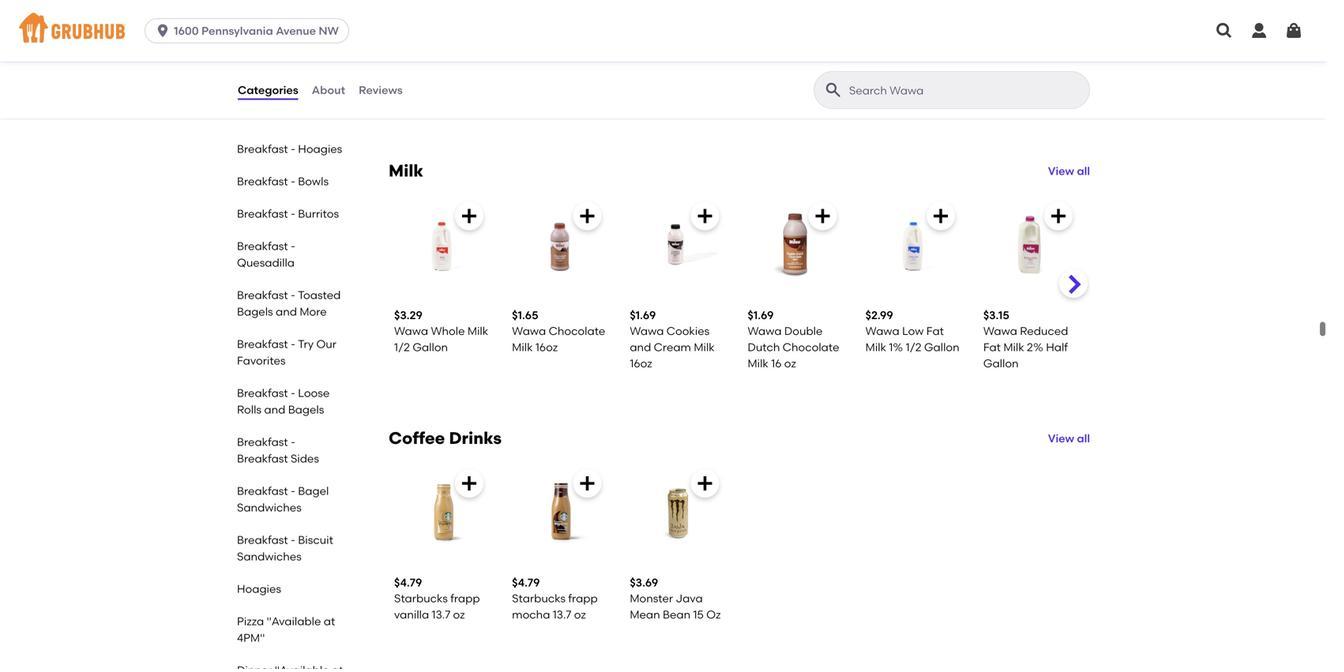 Task type: locate. For each thing, give the bounding box(es) containing it.
$3.15
[[984, 309, 1010, 322]]

breakfast inside breakfast - hoagies tab
[[237, 142, 288, 156]]

and right rolls
[[264, 403, 286, 416]]

2 $1.69 from the left
[[748, 309, 774, 322]]

oz right mocha at the bottom left
[[574, 608, 586, 621]]

breakfast for breakfast - bowls
[[237, 175, 288, 188]]

breakfast inside the breakfast - loose rolls and bagels
[[237, 386, 288, 400]]

$2.99
[[866, 309, 893, 322]]

peach
[[785, 57, 819, 71]]

breakfast
[[237, 142, 288, 156], [237, 175, 288, 188], [237, 207, 288, 220], [237, 239, 288, 253], [237, 288, 288, 302], [237, 337, 288, 351], [237, 386, 288, 400], [237, 435, 288, 449], [237, 452, 288, 465], [237, 484, 288, 498], [237, 533, 288, 547]]

fat right low
[[927, 325, 944, 338]]

1 view from the top
[[1048, 164, 1075, 178]]

2 13.7 from the left
[[553, 608, 572, 621]]

sandwiches for bagel
[[237, 501, 302, 514]]

0 vertical spatial sandwiches
[[237, 501, 302, 514]]

tea for wawa raspberry tea 16oz
[[866, 73, 885, 87]]

13.7
[[432, 608, 451, 621], [553, 608, 572, 621]]

1 vertical spatial fat
[[984, 341, 1001, 354]]

and for toasted
[[276, 305, 297, 318]]

0 vertical spatial fat
[[927, 325, 944, 338]]

wawa cookies and cream milk 16oz image
[[630, 196, 726, 291]]

breakfast inside breakfast - quesadilla
[[237, 239, 288, 253]]

tea inside wawa iced tea half gallon
[[575, 57, 594, 71]]

starbucks up the "vanilla"
[[394, 592, 448, 605]]

tea inside wawa raspberry tea 16oz
[[866, 73, 885, 87]]

1 starbucks from the left
[[394, 592, 448, 605]]

7 breakfast from the top
[[237, 386, 288, 400]]

3 breakfast from the top
[[237, 207, 288, 220]]

2 iced from the left
[[549, 57, 572, 71]]

svg image for $1.69 wawa cookies and cream milk 16oz
[[696, 207, 715, 226]]

sandwiches up breakfast - biscuit sandwiches
[[237, 501, 302, 514]]

frapp inside $4.79 starbucks frapp vanilla 13.7 oz
[[451, 592, 480, 605]]

1 vertical spatial chocolate
[[783, 341, 840, 354]]

sandwiches
[[237, 501, 302, 514], [237, 550, 302, 563]]

16oz inside $1.69 wawa cookies and cream milk 16oz
[[630, 357, 652, 370]]

starbucks inside $4.79 starbucks frapp mocha 13.7 oz
[[512, 592, 566, 605]]

1 view all from the top
[[1048, 164, 1090, 178]]

fat for reduced
[[984, 341, 1001, 354]]

breakfast up breakfast - burritos
[[237, 175, 288, 188]]

0 vertical spatial hoagies
[[298, 142, 342, 156]]

1 horizontal spatial fat
[[984, 341, 1001, 354]]

view all button for coffee drinks
[[1048, 431, 1090, 447]]

1 horizontal spatial 1/2
[[906, 341, 922, 354]]

0 horizontal spatial chocolate
[[549, 325, 605, 338]]

wawa raspberry tea 16oz
[[866, 57, 957, 87]]

breakfast inside breakfast - try our favorites
[[237, 337, 288, 351]]

2 horizontal spatial svg image
[[1250, 21, 1269, 40]]

1/2
[[394, 341, 410, 354], [906, 341, 922, 354]]

1 horizontal spatial $1.69
[[748, 309, 774, 322]]

starbucks inside $4.79 starbucks frapp vanilla 13.7 oz
[[394, 592, 448, 605]]

breakfast down breakfast - bagel sandwiches
[[237, 533, 288, 547]]

breakfast inside breakfast - biscuit sandwiches
[[237, 533, 288, 547]]

gallon
[[537, 73, 572, 87], [413, 341, 448, 354], [924, 341, 960, 354], [984, 357, 1019, 370]]

svg image for $4.79 starbucks frapp vanilla 13.7 oz
[[460, 474, 479, 493]]

1/2 down $3.29 at the left
[[394, 341, 410, 354]]

breakfast up the favorites
[[237, 337, 288, 351]]

iced
[[431, 57, 454, 71], [549, 57, 572, 71]]

and left cream
[[630, 341, 651, 354]]

$4.79 inside $4.79 starbucks frapp vanilla 13.7 oz
[[394, 576, 422, 590]]

svg image for $3.15 wawa reduced fat milk 2% half gallon
[[1049, 207, 1068, 226]]

13.7 inside $4.79 starbucks frapp vanilla 13.7 oz
[[432, 608, 451, 621]]

1 horizontal spatial iced
[[549, 57, 572, 71]]

1/2 down low
[[906, 341, 922, 354]]

0 horizontal spatial 1/2
[[394, 341, 410, 354]]

and inside the breakfast - toasted bagels and more
[[276, 305, 297, 318]]

2 sandwiches from the top
[[237, 550, 302, 563]]

1600 pennsylvania avenue nw
[[174, 24, 339, 38]]

fat down $3.15
[[984, 341, 1001, 354]]

0 horizontal spatial $4.79
[[394, 576, 422, 590]]

nw
[[319, 24, 339, 38]]

sandwiches inside breakfast - bagel sandwiches
[[237, 501, 302, 514]]

0 vertical spatial bagels
[[237, 305, 273, 318]]

1 $4.79 from the left
[[394, 576, 422, 590]]

all
[[1077, 164, 1090, 178], [1077, 432, 1090, 445]]

2 1/2 from the left
[[906, 341, 922, 354]]

5 breakfast from the top
[[237, 288, 288, 302]]

1 horizontal spatial 13.7
[[553, 608, 572, 621]]

iced for 16oz
[[431, 57, 454, 71]]

1 view all button from the top
[[1048, 163, 1090, 179]]

breakfast for breakfast - try our favorites
[[237, 337, 288, 351]]

1 horizontal spatial chocolate
[[783, 341, 840, 354]]

$4.79 starbucks frapp mocha 13.7 oz
[[512, 576, 598, 621]]

2 horizontal spatial oz
[[784, 357, 796, 370]]

biscuit
[[298, 533, 333, 547]]

monster java mean bean 15 oz image
[[630, 463, 726, 559]]

breakfast - breakfast sides
[[237, 435, 319, 465]]

$1.69 for $1.69 wawa double dutch chocolate milk 16 oz
[[748, 309, 774, 322]]

breakfast - hoagies tab
[[231, 137, 354, 160]]

and
[[276, 305, 297, 318], [630, 341, 651, 354], [264, 403, 286, 416]]

breakfast up breakfast - bowls
[[237, 142, 288, 156]]

pizza "available at 4pm"
[[237, 615, 335, 645]]

view all button
[[1048, 163, 1090, 179], [1048, 431, 1090, 447]]

favorites
[[237, 354, 286, 367]]

view all
[[1048, 164, 1090, 178], [1048, 432, 1090, 445]]

oz right 16
[[784, 357, 796, 370]]

bagels down loose
[[288, 403, 324, 416]]

6 breakfast from the top
[[237, 337, 288, 351]]

breakfast - burritos
[[237, 207, 339, 220]]

oz right the "vanilla"
[[453, 608, 465, 621]]

fat inside $3.15 wawa reduced fat milk 2% half gallon
[[984, 341, 1001, 354]]

and inside the breakfast - loose rolls and bagels
[[264, 403, 286, 416]]

2 $4.79 from the left
[[512, 576, 540, 590]]

svg image
[[1215, 21, 1234, 40], [1285, 21, 1304, 40], [460, 207, 479, 226], [578, 207, 597, 226], [696, 207, 715, 226], [814, 207, 833, 226], [931, 207, 950, 226], [1049, 207, 1068, 226], [460, 474, 479, 493], [578, 474, 597, 493]]

4pm"
[[237, 631, 265, 645]]

1 horizontal spatial starbucks
[[512, 592, 566, 605]]

1 1/2 from the left
[[394, 341, 410, 354]]

low
[[902, 325, 924, 338]]

0 horizontal spatial $1.69
[[630, 309, 656, 322]]

0 vertical spatial chocolate
[[549, 325, 605, 338]]

- for try
[[291, 337, 295, 351]]

breakfast for breakfast - toasted bagels and more
[[237, 288, 288, 302]]

1 horizontal spatial hoagies
[[298, 142, 342, 156]]

fat
[[927, 325, 944, 338], [984, 341, 1001, 354]]

breakfast down rolls
[[237, 435, 288, 449]]

vanilla
[[394, 608, 429, 621]]

raspberry
[[902, 57, 957, 71]]

0 horizontal spatial bagels
[[237, 305, 273, 318]]

1 vertical spatial all
[[1077, 432, 1090, 445]]

1 vertical spatial view all
[[1048, 432, 1090, 445]]

svg image for $1.69 wawa double dutch chocolate milk 16 oz
[[814, 207, 833, 226]]

pizza
[[237, 615, 264, 628]]

hoagies up bowls
[[298, 142, 342, 156]]

iced for half
[[549, 57, 572, 71]]

0 vertical spatial view all
[[1048, 164, 1090, 178]]

1 frapp from the left
[[451, 592, 480, 605]]

chocolate
[[549, 325, 605, 338], [783, 341, 840, 354]]

1 horizontal spatial oz
[[574, 608, 586, 621]]

breakfast for breakfast - burritos
[[237, 207, 288, 220]]

$4.79 up the "vanilla"
[[394, 576, 422, 590]]

iced inside wawa iced tea half gallon
[[549, 57, 572, 71]]

- inside breakfast - hoagies tab
[[291, 142, 295, 156]]

2 starbucks from the left
[[512, 592, 566, 605]]

1 vertical spatial sandwiches
[[237, 550, 302, 563]]

half
[[667, 57, 689, 71], [702, 57, 724, 71], [512, 73, 534, 87], [1046, 341, 1068, 354]]

1 all from the top
[[1077, 164, 1090, 178]]

rolls
[[237, 403, 262, 416]]

2 all from the top
[[1077, 432, 1090, 445]]

2 view all from the top
[[1048, 432, 1090, 445]]

sandwiches down biscuit
[[237, 550, 302, 563]]

- for biscuit
[[291, 533, 295, 547]]

hoagies
[[298, 142, 342, 156], [237, 582, 281, 596]]

0 vertical spatial view
[[1048, 164, 1075, 178]]

16oz inside $1.65 wawa chocolate milk 16oz
[[536, 341, 558, 354]]

1 breakfast from the top
[[237, 142, 288, 156]]

- inside breakfast - try our favorites
[[291, 337, 295, 351]]

1 horizontal spatial bagels
[[288, 403, 324, 416]]

$1.69 up 'dutch'
[[748, 309, 774, 322]]

-
[[984, 73, 988, 87], [656, 89, 661, 103], [291, 142, 295, 156], [291, 175, 295, 188], [291, 207, 295, 220], [291, 239, 295, 253], [291, 288, 295, 302], [291, 337, 295, 351], [291, 386, 295, 400], [291, 435, 295, 449], [291, 484, 295, 498], [291, 533, 295, 547]]

0 vertical spatial and
[[276, 305, 297, 318]]

$1.69 inside $1.69 wawa cookies and cream milk 16oz
[[630, 309, 656, 322]]

4 breakfast from the top
[[237, 239, 288, 253]]

0 horizontal spatial frapp
[[451, 592, 480, 605]]

oz inside $4.79 starbucks frapp vanilla 13.7 oz
[[453, 608, 465, 621]]

0 horizontal spatial svg image
[[155, 23, 171, 39]]

half inside wawa iced tea half gallon
[[512, 73, 534, 87]]

2 view from the top
[[1048, 432, 1075, 445]]

cream
[[654, 341, 691, 354]]

- inside breakfast - biscuit sandwiches
[[291, 533, 295, 547]]

1 horizontal spatial $4.79
[[512, 576, 540, 590]]

starbucks up mocha at the bottom left
[[512, 592, 566, 605]]

pennsylvania
[[201, 24, 273, 38]]

$1.65 wawa chocolate milk 16oz
[[512, 309, 605, 354]]

breakfast inside breakfast - bagel sandwiches
[[237, 484, 288, 498]]

$1.69 for $1.69 wawa cookies and cream milk 16oz
[[630, 309, 656, 322]]

2 view all button from the top
[[1048, 431, 1090, 447]]

magnifying glass icon image
[[824, 81, 843, 100]]

frapp inside $4.79 starbucks frapp mocha 13.7 oz
[[568, 592, 598, 605]]

bagels
[[237, 305, 273, 318], [288, 403, 324, 416]]

13.7 right mocha at the bottom left
[[553, 608, 572, 621]]

wawa chocolate milk 16oz image
[[512, 196, 608, 291]]

2 breakfast from the top
[[237, 175, 288, 188]]

and left more
[[276, 305, 297, 318]]

1 vertical spatial hoagies
[[237, 582, 281, 596]]

wawa
[[394, 57, 428, 71], [512, 57, 546, 71], [630, 57, 664, 71], [748, 57, 782, 71], [866, 57, 900, 71], [984, 57, 1018, 71], [394, 325, 428, 338], [512, 325, 546, 338], [630, 325, 664, 338], [748, 325, 782, 338], [866, 325, 900, 338], [984, 325, 1018, 338]]

1 vertical spatial view
[[1048, 432, 1075, 445]]

tea inside wawa peach tea 16oz
[[821, 57, 841, 71]]

svg image
[[1250, 21, 1269, 40], [155, 23, 171, 39], [696, 474, 715, 493]]

1 sandwiches from the top
[[237, 501, 302, 514]]

breakfast for breakfast - bagel sandwiches
[[237, 484, 288, 498]]

wawa inside $1.69 wawa cookies and cream milk 16oz
[[630, 325, 664, 338]]

1 vertical spatial view all button
[[1048, 431, 1090, 447]]

$1.69
[[630, 309, 656, 322], [748, 309, 774, 322]]

breakfast down breakfast - bowls
[[237, 207, 288, 220]]

breakfast down quesadilla
[[237, 288, 288, 302]]

- inside the breakfast - toasted bagels and more
[[291, 288, 295, 302]]

0 horizontal spatial iced
[[431, 57, 454, 71]]

reviews
[[359, 83, 403, 97]]

10 breakfast from the top
[[237, 484, 288, 498]]

wawa inside wawa raspberry tea 16oz
[[866, 57, 900, 71]]

breakfast inside the breakfast - toasted bagels and more
[[237, 288, 288, 302]]

- inside breakfast - bagel sandwiches
[[291, 484, 295, 498]]

1 $1.69 from the left
[[630, 309, 656, 322]]

fat inside $2.99 wawa low fat milk 1% 1/2 gallon
[[927, 325, 944, 338]]

$4.79 up mocha at the bottom left
[[512, 576, 540, 590]]

- for quesadilla
[[291, 239, 295, 253]]

wawa iced tea 16oz
[[394, 57, 476, 87]]

chocolate inside $1.65 wawa chocolate milk 16oz
[[549, 325, 605, 338]]

0 vertical spatial all
[[1077, 164, 1090, 178]]

wawa inside wawa half & half (lemonade/iced tea) - 16oz
[[630, 57, 664, 71]]

1 vertical spatial bagels
[[288, 403, 324, 416]]

1 horizontal spatial frapp
[[568, 592, 598, 605]]

0 horizontal spatial 13.7
[[432, 608, 451, 621]]

- inside breakfast - breakfast sides
[[291, 435, 295, 449]]

breakfast - bowls
[[237, 175, 329, 188]]

$3.29 wawa whole milk 1/2 gallon
[[394, 309, 488, 354]]

16oz inside wawa iced tea 16oz
[[394, 73, 417, 87]]

15
[[693, 608, 704, 621]]

$1.69 inside $1.69 wawa double dutch chocolate milk 16 oz
[[748, 309, 774, 322]]

milk
[[389, 161, 423, 181], [468, 325, 488, 338], [512, 341, 533, 354], [694, 341, 715, 354], [866, 341, 887, 354], [1004, 341, 1025, 354], [748, 357, 769, 370]]

13.7 inside $4.79 starbucks frapp mocha 13.7 oz
[[553, 608, 572, 621]]

oz inside $4.79 starbucks frapp mocha 13.7 oz
[[574, 608, 586, 621]]

wawa iced tea 16oz button
[[388, 0, 496, 110]]

0 vertical spatial view all button
[[1048, 163, 1090, 179]]

2 vertical spatial and
[[264, 403, 286, 416]]

breakfast up quesadilla
[[237, 239, 288, 253]]

hoagies up pizza
[[237, 582, 281, 596]]

iced inside wawa iced tea 16oz
[[431, 57, 454, 71]]

- inside the breakfast - loose rolls and bagels
[[291, 386, 295, 400]]

starbucks frapp mocha 13.7 oz image
[[512, 463, 608, 559]]

sandwiches inside breakfast - biscuit sandwiches
[[237, 550, 302, 563]]

1 vertical spatial and
[[630, 341, 651, 354]]

- inside breakfast - quesadilla
[[291, 239, 295, 253]]

1/2 inside $3.29 wawa whole milk 1/2 gallon
[[394, 341, 410, 354]]

- for hoagies
[[291, 142, 295, 156]]

gallon inside wawa iced tea half gallon
[[537, 73, 572, 87]]

oz inside $1.69 wawa double dutch chocolate milk 16 oz
[[784, 357, 796, 370]]

wawa inside $3.29 wawa whole milk 1/2 gallon
[[394, 325, 428, 338]]

0 horizontal spatial oz
[[453, 608, 465, 621]]

categories
[[238, 83, 298, 97]]

wawa green tea - 16oz button
[[977, 0, 1086, 110]]

bagels up the favorites
[[237, 305, 273, 318]]

1 iced from the left
[[431, 57, 454, 71]]

hoagies inside breakfast - hoagies tab
[[298, 142, 342, 156]]

svg image for $3.29 wawa whole milk 1/2 gallon
[[460, 207, 479, 226]]

11 breakfast from the top
[[237, 533, 288, 547]]

milk inside $3.15 wawa reduced fat milk 2% half gallon
[[1004, 341, 1025, 354]]

oz for $4.79 starbucks frapp mocha 13.7 oz
[[574, 608, 586, 621]]

svg image for $2.99 wawa low fat milk 1% 1/2 gallon
[[931, 207, 950, 226]]

1%
[[889, 341, 903, 354]]

breakfast down breakfast - breakfast sides
[[237, 484, 288, 498]]

monster
[[630, 592, 673, 605]]

breakfast left sides
[[237, 452, 288, 465]]

tea for wawa iced tea 16oz
[[457, 57, 476, 71]]

oz
[[784, 357, 796, 370], [453, 608, 465, 621], [574, 608, 586, 621]]

bean
[[663, 608, 691, 621]]

tea inside wawa green tea - 16oz
[[1056, 57, 1075, 71]]

13.7 right the "vanilla"
[[432, 608, 451, 621]]

tea for wawa green tea - 16oz
[[1056, 57, 1075, 71]]

starbucks
[[394, 592, 448, 605], [512, 592, 566, 605]]

1 13.7 from the left
[[432, 608, 451, 621]]

0 horizontal spatial starbucks
[[394, 592, 448, 605]]

tea inside wawa iced tea 16oz
[[457, 57, 476, 71]]

bagels inside the breakfast - loose rolls and bagels
[[288, 403, 324, 416]]

$4.79 inside $4.79 starbucks frapp mocha 13.7 oz
[[512, 576, 540, 590]]

2 frapp from the left
[[568, 592, 598, 605]]

breakfast up rolls
[[237, 386, 288, 400]]

0 horizontal spatial fat
[[927, 325, 944, 338]]

wawa inside $3.15 wawa reduced fat milk 2% half gallon
[[984, 325, 1018, 338]]

8 breakfast from the top
[[237, 435, 288, 449]]

$1.69 up cream
[[630, 309, 656, 322]]

$1.65
[[512, 309, 538, 322]]



Task type: describe. For each thing, give the bounding box(es) containing it.
coffee
[[389, 428, 445, 448]]

bowls
[[298, 175, 329, 188]]

bagels inside the breakfast - toasted bagels and more
[[237, 305, 273, 318]]

wawa green tea - 16oz
[[984, 57, 1075, 87]]

quesadilla
[[237, 256, 295, 269]]

milk inside $1.69 wawa double dutch chocolate milk 16 oz
[[748, 357, 769, 370]]

13.7 for mocha
[[553, 608, 572, 621]]

$4.79 starbucks frapp vanilla 13.7 oz
[[394, 576, 480, 621]]

frapp for starbucks frapp vanilla 13.7 oz
[[451, 592, 480, 605]]

about button
[[311, 62, 346, 119]]

breakfast for breakfast - quesadilla
[[237, 239, 288, 253]]

wawa whole milk 1/2 gallon image
[[394, 196, 490, 291]]

breakfast for breakfast - biscuit sandwiches
[[237, 533, 288, 547]]

wawa inside $2.99 wawa low fat milk 1% 1/2 gallon
[[866, 325, 900, 338]]

gallon inside $3.15 wawa reduced fat milk 2% half gallon
[[984, 357, 1019, 370]]

wawa peach tea 16oz button
[[742, 0, 850, 110]]

0 horizontal spatial hoagies
[[237, 582, 281, 596]]

wawa inside wawa green tea - 16oz
[[984, 57, 1018, 71]]

reviews button
[[358, 62, 404, 119]]

svg image inside 1600 pennsylvania avenue nw button
[[155, 23, 171, 39]]

$3.29
[[394, 309, 423, 322]]

1/2 inside $2.99 wawa low fat milk 1% 1/2 gallon
[[906, 341, 922, 354]]

double
[[785, 325, 823, 338]]

breakfast - bagel sandwiches
[[237, 484, 329, 514]]

loose
[[298, 386, 330, 400]]

java
[[676, 592, 703, 605]]

(lemonade/iced
[[630, 73, 721, 87]]

$3.69 monster java mean bean 15 oz
[[630, 576, 721, 621]]

- inside wawa green tea - 16oz
[[984, 73, 988, 87]]

$1.69 wawa double dutch chocolate milk 16 oz
[[748, 309, 840, 370]]

"available
[[267, 615, 321, 628]]

9 breakfast from the top
[[237, 452, 288, 465]]

- for loose
[[291, 386, 295, 400]]

avenue
[[276, 24, 316, 38]]

milk inside $1.69 wawa cookies and cream milk 16oz
[[694, 341, 715, 354]]

$4.79 for $4.79 starbucks frapp mocha 13.7 oz
[[512, 576, 540, 590]]

$4.79 for $4.79 starbucks frapp vanilla 13.7 oz
[[394, 576, 422, 590]]

sides
[[291, 452, 319, 465]]

and for loose
[[264, 403, 286, 416]]

breakfast for breakfast - loose rolls and bagels
[[237, 386, 288, 400]]

&
[[691, 57, 700, 71]]

sandwiches for biscuit
[[237, 550, 302, 563]]

- for breakfast
[[291, 435, 295, 449]]

tea for wawa iced tea half gallon
[[575, 57, 594, 71]]

at
[[324, 615, 335, 628]]

$3.15 wawa reduced fat milk 2% half gallon
[[984, 309, 1069, 370]]

categories button
[[237, 62, 299, 119]]

about
[[312, 83, 345, 97]]

- for burritos
[[291, 207, 295, 220]]

cookies
[[667, 325, 710, 338]]

wawa low fat milk 1% 1/2 gallon image
[[866, 196, 961, 291]]

view all button for milk
[[1048, 163, 1090, 179]]

wawa half & half (lemonade/iced tea) - 16oz
[[630, 57, 724, 103]]

13.7 for vanilla
[[432, 608, 451, 621]]

gallon inside $3.29 wawa whole milk 1/2 gallon
[[413, 341, 448, 354]]

mean
[[630, 608, 660, 621]]

try
[[298, 337, 314, 351]]

milk inside $2.99 wawa low fat milk 1% 1/2 gallon
[[866, 341, 887, 354]]

$3.69
[[630, 576, 658, 590]]

tea for wawa peach tea 16oz
[[821, 57, 841, 71]]

1600
[[174, 24, 199, 38]]

2%
[[1027, 341, 1044, 354]]

reduced
[[1020, 325, 1069, 338]]

wawa inside wawa iced tea 16oz
[[394, 57, 428, 71]]

starbucks for vanilla
[[394, 592, 448, 605]]

breakfast - biscuit sandwiches
[[237, 533, 333, 563]]

oz
[[707, 608, 721, 621]]

gallon inside $2.99 wawa low fat milk 1% 1/2 gallon
[[924, 341, 960, 354]]

toasted
[[298, 288, 341, 302]]

bagel
[[298, 484, 329, 498]]

1 horizontal spatial svg image
[[696, 474, 715, 493]]

view for milk
[[1048, 164, 1075, 178]]

wawa raspberry tea 16oz button
[[859, 0, 968, 110]]

1600 pennsylvania avenue nw button
[[145, 18, 355, 43]]

starbucks for mocha
[[512, 592, 566, 605]]

oz for $4.79 starbucks frapp vanilla 13.7 oz
[[453, 608, 465, 621]]

Search Wawa search field
[[848, 83, 1085, 98]]

16oz inside wawa raspberry tea 16oz
[[888, 73, 910, 87]]

- for bagel
[[291, 484, 295, 498]]

all for milk
[[1077, 164, 1090, 178]]

- inside wawa half & half (lemonade/iced tea) - 16oz
[[656, 89, 661, 103]]

breakfast - hoagies
[[237, 142, 342, 156]]

16oz inside wawa peach tea 16oz
[[748, 73, 770, 87]]

view for coffee drinks
[[1048, 432, 1075, 445]]

wawa half & half (lemonade/iced tea) - 16oz button
[[624, 0, 732, 110]]

- for toasted
[[291, 288, 295, 302]]

burritos
[[298, 207, 339, 220]]

view all for coffee drinks
[[1048, 432, 1090, 445]]

all for coffee drinks
[[1077, 432, 1090, 445]]

milk inside $3.29 wawa whole milk 1/2 gallon
[[468, 325, 488, 338]]

- for bowls
[[291, 175, 295, 188]]

svg image for $1.65 wawa chocolate milk 16oz
[[578, 207, 597, 226]]

green
[[1020, 57, 1053, 71]]

wawa iced tea half gallon button
[[506, 0, 614, 110]]

frapp for starbucks frapp mocha 13.7 oz
[[568, 592, 598, 605]]

$1.69 wawa cookies and cream milk 16oz
[[630, 309, 715, 370]]

drinks
[[449, 428, 502, 448]]

breakfast - toasted bagels and more
[[237, 288, 341, 318]]

breakfast - try our favorites
[[237, 337, 337, 367]]

wawa peach tea 16oz
[[748, 57, 841, 87]]

mocha
[[512, 608, 550, 621]]

16
[[771, 357, 782, 370]]

view all for milk
[[1048, 164, 1090, 178]]

16oz inside wawa half & half (lemonade/iced tea) - 16oz
[[663, 89, 686, 103]]

$2.99 wawa low fat milk 1% 1/2 gallon
[[866, 309, 960, 354]]

breakfast for breakfast - breakfast sides
[[237, 435, 288, 449]]

wawa inside wawa iced tea half gallon
[[512, 57, 546, 71]]

and inside $1.69 wawa cookies and cream milk 16oz
[[630, 341, 651, 354]]

whole
[[431, 325, 465, 338]]

main navigation navigation
[[0, 0, 1327, 62]]

breakfast - loose rolls and bagels
[[237, 386, 330, 416]]

breakfast - quesadilla
[[237, 239, 295, 269]]

milk inside $1.65 wawa chocolate milk 16oz
[[512, 341, 533, 354]]

16oz inside wawa green tea - 16oz
[[991, 73, 1013, 87]]

svg image for $4.79 starbucks frapp mocha 13.7 oz
[[578, 474, 597, 493]]

half inside $3.15 wawa reduced fat milk 2% half gallon
[[1046, 341, 1068, 354]]

wawa double dutch chocolate milk 16 oz image
[[748, 196, 844, 291]]

tea)
[[630, 89, 653, 103]]

our
[[316, 337, 337, 351]]

wawa inside $1.65 wawa chocolate milk 16oz
[[512, 325, 546, 338]]

fat for low
[[927, 325, 944, 338]]

wawa reduced fat milk 2% half gallon image
[[984, 196, 1079, 291]]

more
[[300, 305, 327, 318]]

caret right icon image
[[341, 144, 351, 154]]

starbucks frapp vanilla 13.7 oz image
[[394, 463, 490, 559]]

chocolate inside $1.69 wawa double dutch chocolate milk 16 oz
[[783, 341, 840, 354]]

dutch
[[748, 341, 780, 354]]

wawa inside $1.69 wawa double dutch chocolate milk 16 oz
[[748, 325, 782, 338]]

wawa iced tea half gallon
[[512, 57, 594, 87]]

wawa inside wawa peach tea 16oz
[[748, 57, 782, 71]]

coffee drinks
[[389, 428, 502, 448]]

breakfast for breakfast - hoagies
[[237, 142, 288, 156]]



Task type: vqa. For each thing, say whether or not it's contained in the screenshot.
dutch on the right bottom of page
yes



